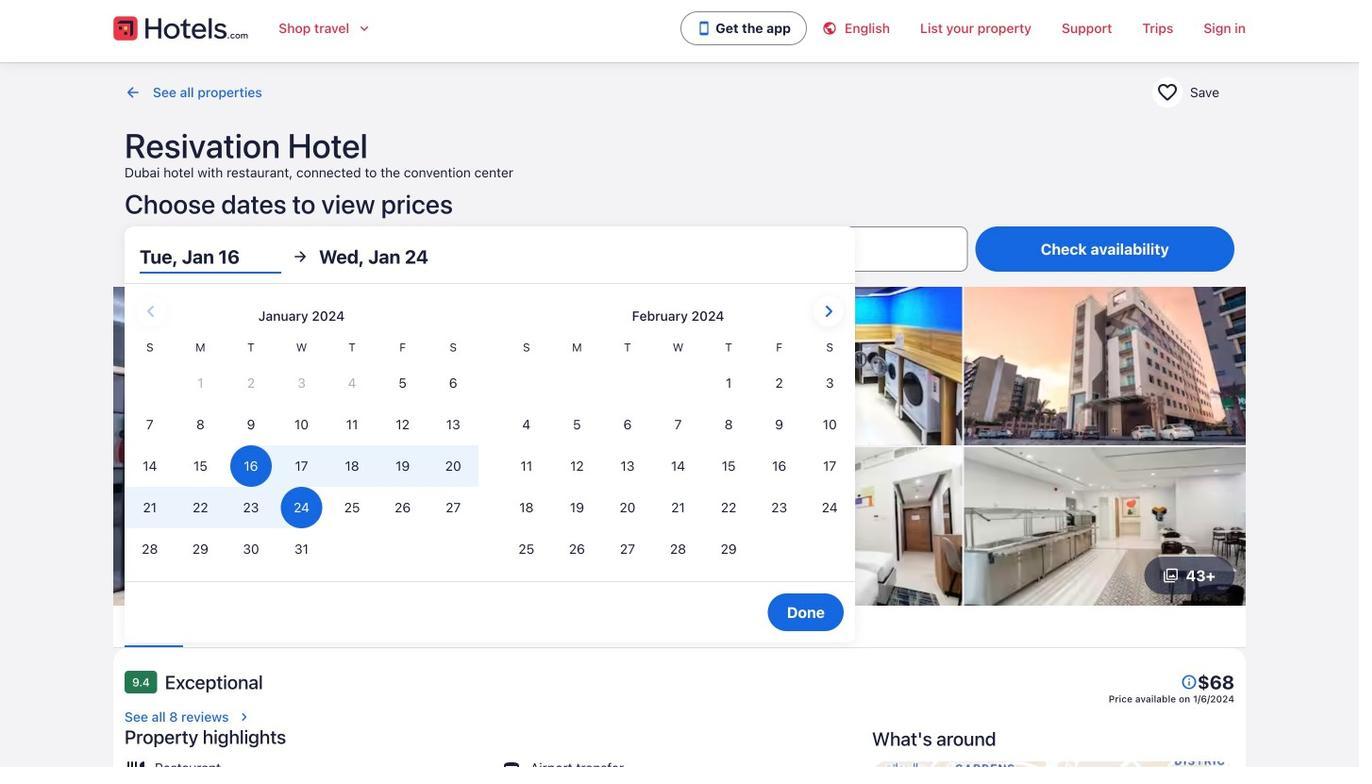 Task type: vqa. For each thing, say whether or not it's contained in the screenshot.
"Download the app button" ICON
yes



Task type: locate. For each thing, give the bounding box(es) containing it.
main content
[[0, 62, 1360, 768]]

undefined image
[[1181, 674, 1198, 691]]

exterior image
[[965, 287, 1246, 446]]

restaurant image
[[965, 447, 1246, 606]]

Save property to a trip checkbox
[[1153, 77, 1183, 108]]

medium image
[[237, 710, 252, 725]]

lobby sitting area image
[[113, 287, 679, 606]]

hotels logo image
[[113, 13, 249, 43]]

list
[[113, 606, 1246, 648]]



Task type: describe. For each thing, give the bounding box(es) containing it.
next month image
[[818, 300, 840, 323]]

previous month image
[[140, 300, 162, 323]]

exceptional element
[[165, 671, 263, 694]]

laundry image
[[681, 287, 963, 446]]

show all 43 images image
[[1164, 568, 1179, 583]]

download the app button image
[[697, 21, 712, 36]]

map image
[[873, 762, 1235, 768]]

directional image
[[125, 84, 142, 101]]

superior twin room | minibar, individually decorated, individually furnished image
[[681, 447, 963, 606]]

small image
[[822, 21, 845, 36]]

shop travel image
[[357, 21, 372, 36]]



